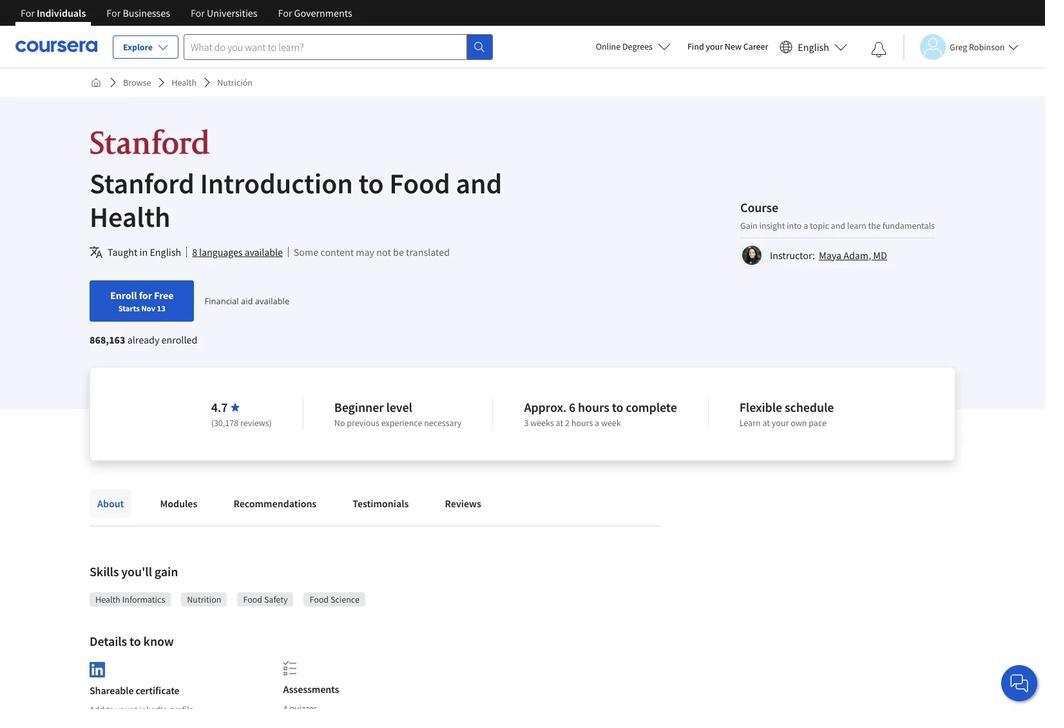 Task type: vqa. For each thing, say whether or not it's contained in the screenshot.
pace
yes



Task type: describe. For each thing, give the bounding box(es) containing it.
for businesses
[[107, 6, 170, 19]]

nutrition
[[187, 594, 221, 606]]

skills
[[90, 564, 119, 580]]

topic
[[811, 220, 830, 231]]

english inside button
[[799, 40, 830, 53]]

financial
[[205, 295, 239, 307]]

starts
[[118, 303, 140, 313]]

for for individuals
[[21, 6, 35, 19]]

8 languages available
[[192, 246, 283, 259]]

browse
[[123, 77, 151, 88]]

2 vertical spatial to
[[130, 633, 141, 649]]

nov
[[141, 303, 155, 313]]

weeks
[[531, 417, 554, 429]]

for for businesses
[[107, 6, 121, 19]]

greg robinson button
[[904, 34, 1020, 60]]

(30,178 reviews)
[[211, 417, 272, 429]]

modules
[[160, 497, 198, 510]]

instructor: maya adam, md
[[771, 249, 888, 261]]

What do you want to learn? text field
[[184, 34, 468, 60]]

recommendations link
[[226, 489, 325, 518]]

food science
[[310, 594, 360, 606]]

coursera image
[[15, 36, 97, 57]]

find your new career link
[[682, 39, 775, 55]]

banner navigation
[[10, 0, 363, 26]]

online
[[596, 41, 621, 52]]

online degrees
[[596, 41, 653, 52]]

shareable
[[90, 684, 134, 697]]

the
[[869, 220, 881, 231]]

no
[[335, 417, 345, 429]]

food inside the 'stanford introduction to food and health'
[[390, 166, 451, 201]]

maya adam, md image
[[743, 245, 762, 265]]

career
[[744, 41, 769, 52]]

food for food safety
[[243, 594, 263, 606]]

show notifications image
[[872, 42, 887, 57]]

explore
[[123, 41, 153, 53]]

universities
[[207, 6, 258, 19]]

nutrición link
[[212, 71, 258, 94]]

aid
[[241, 295, 253, 307]]

necessary
[[424, 417, 462, 429]]

868,163 already enrolled
[[90, 333, 198, 346]]

experience
[[382, 417, 423, 429]]

new
[[725, 41, 742, 52]]

reviews
[[445, 497, 482, 510]]

your inside find your new career link
[[706, 41, 724, 52]]

food for food science
[[310, 594, 329, 606]]

about link
[[90, 489, 132, 518]]

translated
[[406, 246, 450, 259]]

english button
[[775, 26, 853, 68]]

gain
[[741, 220, 758, 231]]

businesses
[[123, 6, 170, 19]]

know
[[144, 633, 174, 649]]

financial aid available
[[205, 295, 290, 307]]

already
[[127, 333, 160, 346]]

6
[[569, 399, 576, 415]]

online degrees button
[[586, 32, 682, 61]]

testimonials
[[353, 497, 409, 510]]

beginner
[[335, 399, 384, 415]]

greg robinson
[[951, 41, 1006, 53]]

home image
[[91, 77, 101, 88]]

explore button
[[113, 35, 179, 59]]

13
[[157, 303, 166, 313]]

recommendations
[[234, 497, 317, 510]]

week
[[602, 417, 621, 429]]

individuals
[[37, 6, 86, 19]]

some content may not be translated
[[294, 246, 450, 259]]

to inside the 'stanford introduction to food and health'
[[359, 166, 384, 201]]

for universities
[[191, 6, 258, 19]]

pace
[[809, 417, 827, 429]]

free
[[154, 289, 174, 302]]

flexible schedule learn at your own pace
[[740, 399, 835, 429]]

health for health
[[172, 77, 197, 88]]

degrees
[[623, 41, 653, 52]]

for
[[139, 289, 152, 302]]

health link
[[167, 71, 202, 94]]

complete
[[626, 399, 678, 415]]

you'll
[[121, 564, 152, 580]]

adam,
[[844, 249, 872, 261]]

greg
[[951, 41, 968, 53]]

for for governments
[[278, 6, 292, 19]]



Task type: locate. For each thing, give the bounding box(es) containing it.
for left universities
[[191, 6, 205, 19]]

fundamentals
[[883, 220, 936, 231]]

4.7
[[211, 399, 228, 415]]

assessments
[[283, 683, 339, 696]]

for individuals
[[21, 6, 86, 19]]

your
[[706, 41, 724, 52], [772, 417, 790, 429]]

0 vertical spatial your
[[706, 41, 724, 52]]

1 horizontal spatial a
[[804, 220, 809, 231]]

own
[[791, 417, 808, 429]]

0 vertical spatial and
[[456, 166, 503, 201]]

for left governments
[[278, 6, 292, 19]]

enroll for free starts nov 13
[[110, 289, 174, 313]]

food
[[390, 166, 451, 201], [243, 594, 263, 606], [310, 594, 329, 606]]

find
[[688, 41, 705, 52]]

1 horizontal spatial and
[[832, 220, 846, 231]]

available left some
[[245, 246, 283, 259]]

about
[[97, 497, 124, 510]]

hours right 2
[[572, 417, 593, 429]]

0 horizontal spatial your
[[706, 41, 724, 52]]

1 horizontal spatial english
[[799, 40, 830, 53]]

0 horizontal spatial to
[[130, 633, 141, 649]]

taught in english
[[108, 246, 181, 259]]

informatics
[[122, 594, 165, 606]]

details to know
[[90, 633, 174, 649]]

previous
[[347, 417, 380, 429]]

a inside course gain insight into a topic and learn the fundamentals
[[804, 220, 809, 231]]

0 horizontal spatial food
[[243, 594, 263, 606]]

0 horizontal spatial and
[[456, 166, 503, 201]]

a
[[804, 220, 809, 231], [595, 417, 600, 429]]

8 languages available button
[[192, 244, 283, 260]]

1 vertical spatial your
[[772, 417, 790, 429]]

1 vertical spatial to
[[612, 399, 624, 415]]

and inside course gain insight into a topic and learn the fundamentals
[[832, 220, 846, 231]]

learn
[[848, 220, 867, 231]]

at right the learn
[[763, 417, 771, 429]]

financial aid available button
[[205, 295, 290, 307]]

2 vertical spatial health
[[95, 594, 120, 606]]

food safety
[[243, 594, 288, 606]]

1 vertical spatial hours
[[572, 417, 593, 429]]

schedule
[[785, 399, 835, 415]]

2 at from the left
[[763, 417, 771, 429]]

a inside approx. 6 hours to complete 3 weeks at 2 hours a week
[[595, 417, 600, 429]]

available
[[245, 246, 283, 259], [255, 295, 290, 307]]

testimonials link
[[345, 489, 417, 518]]

0 vertical spatial hours
[[578, 399, 610, 415]]

english
[[799, 40, 830, 53], [150, 246, 181, 259]]

shareable certificate
[[90, 684, 180, 697]]

content
[[321, 246, 354, 259]]

2 horizontal spatial to
[[612, 399, 624, 415]]

2
[[566, 417, 570, 429]]

to inside approx. 6 hours to complete 3 weeks at 2 hours a week
[[612, 399, 624, 415]]

reviews link
[[438, 489, 489, 518]]

robinson
[[970, 41, 1006, 53]]

approx. 6 hours to complete 3 weeks at 2 hours a week
[[525, 399, 678, 429]]

available inside 8 languages available button
[[245, 246, 283, 259]]

1 vertical spatial and
[[832, 220, 846, 231]]

certificate
[[136, 684, 180, 697]]

in
[[140, 246, 148, 259]]

1 horizontal spatial at
[[763, 417, 771, 429]]

some
[[294, 246, 319, 259]]

stanford
[[90, 166, 195, 201]]

modules link
[[152, 489, 205, 518]]

browse link
[[118, 71, 156, 94]]

to
[[359, 166, 384, 201], [612, 399, 624, 415], [130, 633, 141, 649]]

hours right 6
[[578, 399, 610, 415]]

0 vertical spatial english
[[799, 40, 830, 53]]

available for financial aid available
[[255, 295, 290, 307]]

0 horizontal spatial a
[[595, 417, 600, 429]]

into
[[787, 220, 802, 231]]

nutrición
[[217, 77, 253, 88]]

for for universities
[[191, 6, 205, 19]]

0 vertical spatial to
[[359, 166, 384, 201]]

your right find
[[706, 41, 724, 52]]

at inside flexible schedule learn at your own pace
[[763, 417, 771, 429]]

gain
[[155, 564, 178, 580]]

your left own
[[772, 417, 790, 429]]

1 horizontal spatial your
[[772, 417, 790, 429]]

0 horizontal spatial english
[[150, 246, 181, 259]]

skills you'll gain
[[90, 564, 178, 580]]

stanford university image
[[90, 128, 211, 157]]

health right browse
[[172, 77, 197, 88]]

0 vertical spatial available
[[245, 246, 283, 259]]

0 vertical spatial a
[[804, 220, 809, 231]]

and
[[456, 166, 503, 201], [832, 220, 846, 231]]

a right into
[[804, 220, 809, 231]]

8
[[192, 246, 197, 259]]

1 vertical spatial available
[[255, 295, 290, 307]]

available for 8 languages available
[[245, 246, 283, 259]]

(30,178
[[211, 417, 239, 429]]

md
[[874, 249, 888, 261]]

2 for from the left
[[107, 6, 121, 19]]

2 horizontal spatial food
[[390, 166, 451, 201]]

868,163
[[90, 333, 125, 346]]

english right 'career'
[[799, 40, 830, 53]]

1 at from the left
[[556, 417, 564, 429]]

learn
[[740, 417, 761, 429]]

1 vertical spatial health
[[90, 199, 171, 235]]

1 vertical spatial a
[[595, 417, 600, 429]]

not
[[377, 246, 391, 259]]

at
[[556, 417, 564, 429], [763, 417, 771, 429]]

at inside approx. 6 hours to complete 3 weeks at 2 hours a week
[[556, 417, 564, 429]]

and inside the 'stanford introduction to food and health'
[[456, 166, 503, 201]]

maya adam, md link
[[820, 249, 888, 261]]

at left 2
[[556, 417, 564, 429]]

safety
[[264, 594, 288, 606]]

beginner level no previous experience necessary
[[335, 399, 462, 429]]

instructor:
[[771, 249, 816, 261]]

3
[[525, 417, 529, 429]]

1 for from the left
[[21, 6, 35, 19]]

a left week
[[595, 417, 600, 429]]

health up taught
[[90, 199, 171, 235]]

for left businesses
[[107, 6, 121, 19]]

available right aid
[[255, 295, 290, 307]]

0 vertical spatial health
[[172, 77, 197, 88]]

0 horizontal spatial at
[[556, 417, 564, 429]]

english right in
[[150, 246, 181, 259]]

1 horizontal spatial food
[[310, 594, 329, 606]]

science
[[331, 594, 360, 606]]

chat with us image
[[1010, 673, 1030, 694]]

for left individuals
[[21, 6, 35, 19]]

health down skills
[[95, 594, 120, 606]]

maya
[[820, 249, 842, 261]]

enroll
[[110, 289, 137, 302]]

insight
[[760, 220, 786, 231]]

for governments
[[278, 6, 353, 19]]

3 for from the left
[[191, 6, 205, 19]]

health for health informatics
[[95, 594, 120, 606]]

taught
[[108, 246, 138, 259]]

None search field
[[184, 34, 493, 60]]

1 horizontal spatial to
[[359, 166, 384, 201]]

introduction
[[200, 166, 353, 201]]

your inside flexible schedule learn at your own pace
[[772, 417, 790, 429]]

governments
[[294, 6, 353, 19]]

stanford introduction to food and health
[[90, 166, 503, 235]]

health inside the 'stanford introduction to food and health'
[[90, 199, 171, 235]]

1 vertical spatial english
[[150, 246, 181, 259]]

level
[[387, 399, 413, 415]]

4 for from the left
[[278, 6, 292, 19]]

enrolled
[[162, 333, 198, 346]]

find your new career
[[688, 41, 769, 52]]

approx.
[[525, 399, 567, 415]]



